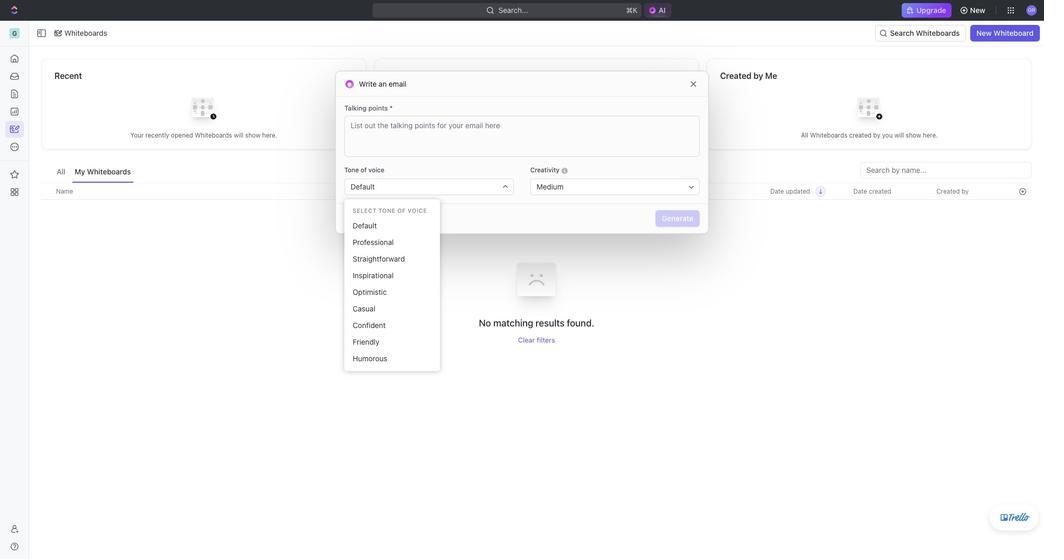 Task type: locate. For each thing, give the bounding box(es) containing it.
1 vertical spatial default button
[[349, 218, 436, 234]]

of
[[361, 166, 367, 174], [398, 207, 406, 214]]

my whiteboards
[[75, 167, 131, 176]]

3 here. from the left
[[923, 131, 938, 139]]

whiteboards inside tab list
[[87, 167, 131, 176]]

here.
[[262, 131, 277, 139], [584, 131, 599, 139], [923, 131, 938, 139]]

default button up the "select tone of voice"
[[345, 179, 514, 195]]

new up the new whiteboard
[[971, 6, 986, 15]]

0 vertical spatial created
[[850, 131, 872, 139]]

2 horizontal spatial by
[[962, 187, 969, 195]]

0 horizontal spatial show
[[245, 131, 261, 139]]

0 vertical spatial default
[[351, 182, 375, 191]]

will
[[234, 131, 243, 139], [556, 131, 566, 139], [895, 131, 904, 139]]

location
[[667, 187, 692, 195]]

new whiteboard button
[[971, 25, 1040, 42]]

my
[[75, 167, 85, 176]]

date inside button
[[854, 187, 868, 195]]

friendly
[[353, 338, 380, 347]]

0 horizontal spatial all
[[57, 167, 65, 176]]

inspirational button
[[349, 268, 436, 284]]

0 vertical spatial created
[[720, 71, 752, 81]]

row
[[42, 183, 1032, 200]]

1 vertical spatial created
[[869, 187, 892, 195]]

1 horizontal spatial voice
[[408, 207, 427, 214]]

default down select at left
[[353, 221, 377, 230]]

no recent whiteboards image
[[183, 90, 225, 131]]

0 horizontal spatial created
[[720, 71, 752, 81]]

created
[[720, 71, 752, 81], [937, 187, 960, 195]]

tone of voice
[[345, 166, 384, 174]]

straightforward
[[353, 255, 405, 263]]

your
[[130, 131, 144, 139], [474, 131, 487, 139]]

whiteboards
[[64, 29, 107, 37], [916, 29, 960, 37], [195, 131, 232, 139], [517, 131, 554, 139], [810, 131, 848, 139], [87, 167, 131, 176]]

date inside button
[[771, 187, 784, 195]]

default inside default dropdown button
[[351, 182, 375, 191]]

tab list
[[54, 162, 134, 183]]

optimistic
[[353, 288, 387, 297]]

by down search by name... "text field"
[[962, 187, 969, 195]]

1 horizontal spatial date
[[854, 187, 868, 195]]

2 here. from the left
[[584, 131, 599, 139]]

1 horizontal spatial all
[[801, 131, 809, 139]]

2 date from the left
[[854, 187, 868, 195]]

all button
[[54, 162, 68, 183]]

points
[[369, 104, 388, 112]]

professional
[[353, 238, 394, 247]]

by for created by
[[962, 187, 969, 195]]

2 your from the left
[[474, 131, 487, 139]]

all inside button
[[57, 167, 65, 176]]

1 vertical spatial by
[[874, 131, 881, 139]]

0 vertical spatial of
[[361, 166, 367, 174]]

date created button
[[848, 183, 898, 200]]

confident
[[353, 321, 386, 330]]

of right the tone
[[361, 166, 367, 174]]

upgrade link
[[902, 3, 952, 18]]

results
[[536, 318, 565, 329]]

name
[[56, 187, 73, 195]]

List out the talking points for your email here text field
[[345, 116, 700, 157]]

created by me
[[720, 71, 778, 81]]

1 vertical spatial of
[[398, 207, 406, 214]]

0 horizontal spatial will
[[234, 131, 243, 139]]

1 horizontal spatial show
[[567, 131, 583, 139]]

0 vertical spatial new
[[971, 6, 986, 15]]

0 horizontal spatial of
[[361, 166, 367, 174]]

⌘k
[[626, 6, 638, 15]]

1 vertical spatial new
[[977, 29, 992, 37]]

1 vertical spatial created
[[937, 187, 960, 195]]

search whiteboards button
[[876, 25, 966, 42]]

show
[[245, 131, 261, 139], [567, 131, 583, 139], [906, 131, 921, 139]]

your recently opened whiteboards will show here.
[[130, 131, 277, 139]]

1 horizontal spatial here.
[[584, 131, 599, 139]]

created left me
[[720, 71, 752, 81]]

date
[[771, 187, 784, 195], [854, 187, 868, 195]]

voice
[[369, 166, 384, 174], [408, 207, 427, 214]]

2 horizontal spatial will
[[895, 131, 904, 139]]

1 vertical spatial voice
[[408, 207, 427, 214]]

no favorited whiteboards image
[[516, 90, 558, 131]]

new
[[971, 6, 986, 15], [977, 29, 992, 37]]

an
[[379, 79, 387, 88]]

0 horizontal spatial date
[[771, 187, 784, 195]]

by for created by me
[[754, 71, 763, 81]]

whiteboard
[[994, 29, 1034, 37]]

tone
[[379, 207, 396, 214]]

1 horizontal spatial your
[[474, 131, 487, 139]]

all
[[801, 131, 809, 139], [57, 167, 65, 176]]

will right no recent whiteboards image
[[234, 131, 243, 139]]

default button
[[345, 179, 514, 195], [349, 218, 436, 234]]

created inside row
[[937, 187, 960, 195]]

created down search by name... "text field"
[[937, 187, 960, 195]]

2 show from the left
[[567, 131, 583, 139]]

Search by name... text field
[[867, 163, 1026, 178]]

no matching results found. table
[[42, 183, 1032, 345]]

default
[[351, 182, 375, 191], [353, 221, 377, 230]]

2 will from the left
[[556, 131, 566, 139]]

your left 'recently'
[[130, 131, 144, 139]]

by left you
[[874, 131, 881, 139]]

created inside button
[[869, 187, 892, 195]]

search...
[[499, 6, 528, 15]]

whiteboards right my
[[87, 167, 131, 176]]

2 horizontal spatial here.
[[923, 131, 938, 139]]

2 vertical spatial by
[[962, 187, 969, 195]]

will right you
[[895, 131, 904, 139]]

voice right the tone
[[369, 166, 384, 174]]

default down tone of voice
[[351, 182, 375, 191]]

1 show from the left
[[245, 131, 261, 139]]

1 horizontal spatial by
[[874, 131, 881, 139]]

whiteboards up 'recent'
[[64, 29, 107, 37]]

date for date updated
[[771, 187, 784, 195]]

date created
[[854, 187, 892, 195]]

casual
[[353, 304, 376, 313]]

0 horizontal spatial your
[[130, 131, 144, 139]]

0 horizontal spatial by
[[754, 71, 763, 81]]

will up creativity
[[556, 131, 566, 139]]

found.
[[567, 318, 595, 329]]

by inside row
[[962, 187, 969, 195]]

1 horizontal spatial created
[[937, 187, 960, 195]]

default button down the "select tone of voice"
[[349, 218, 436, 234]]

clear filters
[[518, 336, 555, 345]]

of right 'tone' at the top left of page
[[398, 207, 406, 214]]

friendly button
[[349, 334, 436, 351]]

talking points *
[[345, 104, 393, 112]]

clear filters button
[[518, 336, 555, 345]]

2 horizontal spatial show
[[906, 131, 921, 139]]

1 your from the left
[[130, 131, 144, 139]]

created
[[850, 131, 872, 139], [869, 187, 892, 195]]

generate button
[[656, 210, 700, 227]]

0 vertical spatial by
[[754, 71, 763, 81]]

by left me
[[754, 71, 763, 81]]

creativity
[[531, 166, 561, 174]]

1 will from the left
[[234, 131, 243, 139]]

1 horizontal spatial will
[[556, 131, 566, 139]]

whiteboards down upgrade
[[916, 29, 960, 37]]

voice down default dropdown button
[[408, 207, 427, 214]]

0 vertical spatial all
[[801, 131, 809, 139]]

0 horizontal spatial here.
[[262, 131, 277, 139]]

1 horizontal spatial of
[[398, 207, 406, 214]]

1 here. from the left
[[262, 131, 277, 139]]

no
[[479, 318, 491, 329]]

no matching results found. row
[[42, 249, 1032, 345]]

your left favorited
[[474, 131, 487, 139]]

new down new button
[[977, 29, 992, 37]]

by
[[754, 71, 763, 81], [874, 131, 881, 139], [962, 187, 969, 195]]

me
[[766, 71, 778, 81]]

1 date from the left
[[771, 187, 784, 195]]

0 vertical spatial voice
[[369, 166, 384, 174]]

new for new
[[971, 6, 986, 15]]

1 vertical spatial all
[[57, 167, 65, 176]]



Task type: vqa. For each thing, say whether or not it's contained in the screenshot.
Observatory Link
no



Task type: describe. For each thing, give the bounding box(es) containing it.
created by
[[937, 187, 969, 195]]

filters
[[537, 336, 555, 345]]

professional button
[[349, 234, 436, 251]]

all for all
[[57, 167, 65, 176]]

whiteboards right opened
[[195, 131, 232, 139]]

casual button
[[349, 301, 436, 318]]

optimistic button
[[349, 284, 436, 301]]

opened
[[171, 131, 193, 139]]

date updated
[[771, 187, 810, 195]]

your for favorites
[[474, 131, 487, 139]]

date for date created
[[854, 187, 868, 195]]

no created by me whiteboards image
[[849, 90, 891, 131]]

talking
[[345, 104, 367, 112]]

favorited
[[489, 131, 515, 139]]

whiteboards right favorited
[[517, 131, 554, 139]]

new for new whiteboard
[[977, 29, 992, 37]]

sidebar navigation
[[0, 21, 29, 560]]

3 will from the left
[[895, 131, 904, 139]]

recent
[[55, 71, 82, 81]]

updated
[[786, 187, 810, 195]]

select tone of voice
[[353, 207, 427, 214]]

search whiteboards
[[890, 29, 960, 37]]

generate
[[662, 214, 694, 223]]

your favorited whiteboards will show here.
[[474, 131, 599, 139]]

0 horizontal spatial voice
[[369, 166, 384, 174]]

humorous
[[353, 354, 388, 363]]

created for created by
[[937, 187, 960, 195]]

select
[[353, 207, 377, 214]]

*
[[390, 104, 393, 112]]

favorites
[[387, 71, 423, 81]]

no data image
[[506, 249, 568, 318]]

your for recent
[[130, 131, 144, 139]]

recently
[[145, 131, 169, 139]]

write
[[359, 79, 377, 88]]

no matching results found.
[[479, 318, 595, 329]]

tab list containing all
[[54, 162, 134, 183]]

default button
[[345, 179, 514, 195]]

inspirational
[[353, 271, 394, 280]]

my whiteboards button
[[72, 162, 134, 183]]

new whiteboard
[[977, 29, 1034, 37]]

write an email
[[359, 79, 407, 88]]

straightforward button
[[349, 251, 436, 268]]

all for all whiteboards created by you will show here.
[[801, 131, 809, 139]]

humorous button
[[349, 351, 436, 367]]

0 vertical spatial default button
[[345, 179, 514, 195]]

search
[[890, 29, 914, 37]]

you
[[883, 131, 893, 139]]

tone
[[345, 166, 359, 174]]

created for created by me
[[720, 71, 752, 81]]

all whiteboards created by you will show here.
[[801, 131, 938, 139]]

matching
[[493, 318, 533, 329]]

new button
[[956, 2, 992, 19]]

whiteboards left no created by me whiteboards image
[[810, 131, 848, 139]]

confident button
[[349, 318, 436, 334]]

clear
[[518, 336, 535, 345]]

row containing name
[[42, 183, 1032, 200]]

1 vertical spatial default
[[353, 221, 377, 230]]

date updated button
[[764, 183, 826, 200]]

3 show from the left
[[906, 131, 921, 139]]

email
[[389, 79, 407, 88]]

upgrade
[[917, 6, 947, 15]]



